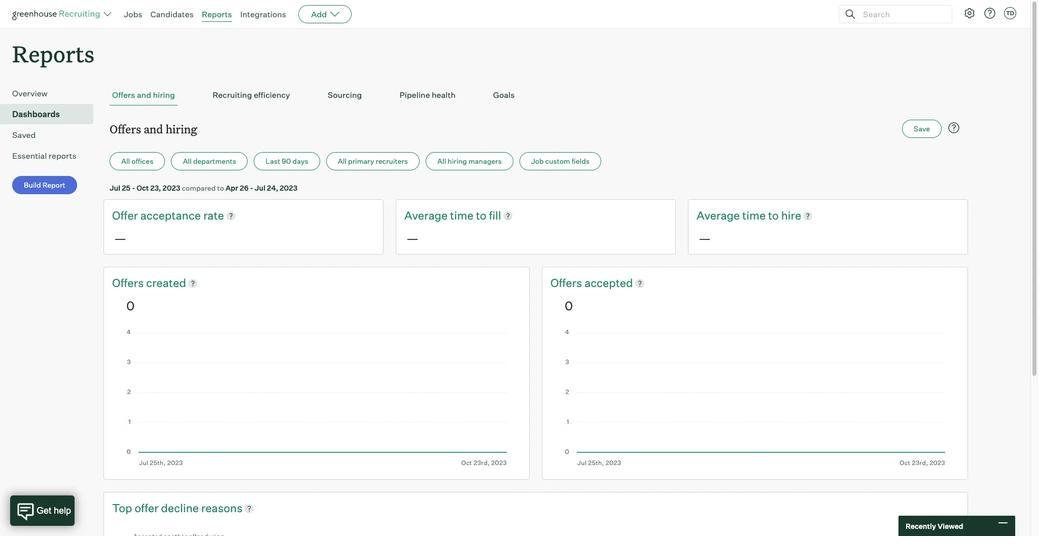 Task type: describe. For each thing, give the bounding box(es) containing it.
to link for fill
[[476, 208, 489, 224]]

decline link
[[161, 501, 201, 516]]

all departments
[[183, 157, 236, 166]]

build report button
[[12, 176, 77, 194]]

all hiring managers button
[[426, 152, 513, 171]]

26
[[240, 184, 249, 192]]

td
[[1006, 10, 1014, 17]]

essential
[[12, 151, 47, 161]]

recruiting efficiency button
[[210, 85, 293, 106]]

sourcing
[[328, 90, 362, 100]]

top offer decline
[[112, 501, 201, 515]]

25
[[122, 184, 130, 192]]

all for all hiring managers
[[437, 157, 446, 166]]

reports link
[[202, 9, 232, 19]]

offer acceptance
[[112, 209, 203, 222]]

fill
[[489, 209, 501, 222]]

average time to for hire
[[697, 209, 781, 222]]

offices
[[132, 157, 153, 166]]

all offices button
[[110, 152, 165, 171]]

fill link
[[489, 208, 501, 224]]

integrations link
[[240, 9, 286, 19]]

xychart image for accepted
[[565, 330, 945, 467]]

saved
[[12, 130, 36, 140]]

add button
[[298, 5, 352, 23]]

accepted link
[[585, 276, 633, 291]]

goals button
[[491, 85, 517, 106]]

to link for hire
[[768, 208, 781, 224]]

td button
[[1002, 5, 1018, 21]]

hiring inside button
[[153, 90, 175, 100]]

23,
[[150, 184, 161, 192]]

to for hire
[[768, 209, 779, 222]]

save button
[[902, 120, 942, 138]]

oct
[[137, 184, 149, 192]]

1 vertical spatial hiring
[[166, 121, 197, 137]]

job custom fields
[[531, 157, 590, 166]]

average link for hire
[[697, 208, 742, 224]]

pipeline health button
[[397, 85, 458, 106]]

candidates link
[[150, 9, 194, 19]]

hire link
[[781, 208, 801, 224]]

all primary recruiters
[[338, 157, 408, 166]]

created
[[146, 276, 186, 290]]

all offices
[[121, 157, 153, 166]]

time for fill
[[450, 209, 473, 222]]

recently viewed
[[906, 522, 963, 530]]

— for fill
[[406, 231, 419, 246]]

acceptance
[[140, 209, 201, 222]]

jul 25 - oct 23, 2023 compared to apr 26 - jul 24, 2023
[[110, 184, 298, 192]]

time link for fill
[[450, 208, 476, 224]]

health
[[432, 90, 456, 100]]

24,
[[267, 184, 278, 192]]

fields
[[572, 157, 590, 166]]

build report
[[24, 181, 65, 189]]

departments
[[193, 157, 236, 166]]

offer link
[[112, 208, 140, 224]]

offer
[[135, 501, 159, 515]]

reasons link
[[201, 501, 243, 516]]

tab list containing offers and hiring
[[110, 85, 962, 106]]

1 2023 from the left
[[163, 184, 180, 192]]

xychart image for created
[[126, 330, 507, 467]]

pipeline health
[[400, 90, 456, 100]]

average link for fill
[[404, 208, 450, 224]]

goals
[[493, 90, 515, 100]]

Search text field
[[861, 7, 943, 22]]

0 vertical spatial reports
[[202, 9, 232, 19]]

essential reports link
[[12, 150, 89, 162]]

reasons
[[201, 501, 243, 515]]

custom
[[545, 157, 570, 166]]

all departments button
[[171, 152, 248, 171]]

all primary recruiters button
[[326, 152, 420, 171]]

compared
[[182, 184, 216, 192]]

reports
[[49, 151, 76, 161]]

all hiring managers
[[437, 157, 502, 166]]

0 horizontal spatial reports
[[12, 39, 94, 68]]

days
[[293, 157, 308, 166]]

offers link for accepted
[[551, 276, 585, 291]]

job
[[531, 157, 544, 166]]

last
[[266, 157, 280, 166]]

td button
[[1004, 7, 1016, 19]]

acceptance link
[[140, 208, 203, 224]]

last 90 days
[[266, 157, 308, 166]]

all for all primary recruiters
[[338, 157, 347, 166]]

all for all departments
[[183, 157, 192, 166]]

all for all offices
[[121, 157, 130, 166]]

sourcing button
[[325, 85, 365, 106]]

offers link for created
[[112, 276, 146, 291]]

to for fill
[[476, 209, 487, 222]]

accepted
[[585, 276, 633, 290]]



Task type: vqa. For each thing, say whether or not it's contained in the screenshot.
accepted link
yes



Task type: locate. For each thing, give the bounding box(es) containing it.
offer link
[[135, 501, 161, 516]]

—
[[114, 231, 126, 246], [406, 231, 419, 246], [699, 231, 711, 246]]

0 horizontal spatial —
[[114, 231, 126, 246]]

- right 25 on the left
[[132, 184, 135, 192]]

0 horizontal spatial offers link
[[112, 276, 146, 291]]

1 horizontal spatial 0
[[565, 298, 573, 313]]

1 horizontal spatial to link
[[768, 208, 781, 224]]

1 offers link from the left
[[112, 276, 146, 291]]

0 for accepted
[[565, 298, 573, 313]]

faq image
[[948, 122, 960, 134]]

save
[[914, 124, 930, 133]]

2 - from the left
[[250, 184, 253, 192]]

1 vertical spatial offers and hiring
[[110, 121, 197, 137]]

time link left fill link
[[450, 208, 476, 224]]

average time to for fill
[[404, 209, 489, 222]]

all left the departments
[[183, 157, 192, 166]]

2 jul from the left
[[255, 184, 265, 192]]

and inside offers and hiring button
[[137, 90, 151, 100]]

2 0 from the left
[[565, 298, 573, 313]]

offers link
[[112, 276, 146, 291], [551, 276, 585, 291]]

pipeline
[[400, 90, 430, 100]]

4 all from the left
[[437, 157, 446, 166]]

primary
[[348, 157, 374, 166]]

jobs
[[124, 9, 142, 19]]

top
[[112, 501, 132, 515]]

- right 26
[[250, 184, 253, 192]]

1 average time to from the left
[[404, 209, 489, 222]]

1 — from the left
[[114, 231, 126, 246]]

0 vertical spatial and
[[137, 90, 151, 100]]

0 vertical spatial offers and hiring
[[112, 90, 175, 100]]

2 — from the left
[[406, 231, 419, 246]]

hiring inside "button"
[[448, 157, 467, 166]]

average time to
[[404, 209, 489, 222], [697, 209, 781, 222]]

all left the offices at the left top of page
[[121, 157, 130, 166]]

0 horizontal spatial average link
[[404, 208, 450, 224]]

0 horizontal spatial -
[[132, 184, 135, 192]]

time link left hire link
[[742, 208, 768, 224]]

1 vertical spatial and
[[144, 121, 163, 137]]

average for fill
[[404, 209, 448, 222]]

1 time from the left
[[450, 209, 473, 222]]

all
[[121, 157, 130, 166], [183, 157, 192, 166], [338, 157, 347, 166], [437, 157, 446, 166]]

time for hire
[[742, 209, 766, 222]]

xychart image
[[126, 330, 507, 467], [565, 330, 945, 467], [126, 526, 945, 536]]

overview link
[[12, 87, 89, 100]]

time link for hire
[[742, 208, 768, 224]]

2023
[[163, 184, 180, 192], [280, 184, 298, 192]]

2 average link from the left
[[697, 208, 742, 224]]

reports
[[202, 9, 232, 19], [12, 39, 94, 68]]

recruiters
[[376, 157, 408, 166]]

offers and hiring button
[[110, 85, 178, 106]]

report
[[42, 181, 65, 189]]

dashboards
[[12, 109, 60, 119]]

1 horizontal spatial —
[[406, 231, 419, 246]]

managers
[[469, 157, 502, 166]]

candidates
[[150, 9, 194, 19]]

1 - from the left
[[132, 184, 135, 192]]

jul
[[110, 184, 120, 192], [255, 184, 265, 192]]

2 2023 from the left
[[280, 184, 298, 192]]

1 average link from the left
[[404, 208, 450, 224]]

0 horizontal spatial average
[[404, 209, 448, 222]]

1 horizontal spatial 2023
[[280, 184, 298, 192]]

0 horizontal spatial time link
[[450, 208, 476, 224]]

average for hire
[[697, 209, 740, 222]]

1 all from the left
[[121, 157, 130, 166]]

offers inside button
[[112, 90, 135, 100]]

1 horizontal spatial jul
[[255, 184, 265, 192]]

dashboards link
[[12, 108, 89, 120]]

2023 right 24,
[[280, 184, 298, 192]]

1 horizontal spatial average time to
[[697, 209, 781, 222]]

offers
[[112, 90, 135, 100], [110, 121, 141, 137], [112, 276, 146, 290], [551, 276, 585, 290]]

to left apr
[[217, 184, 224, 192]]

0 horizontal spatial 0
[[126, 298, 135, 313]]

1 horizontal spatial average
[[697, 209, 740, 222]]

jul left 25 on the left
[[110, 184, 120, 192]]

0 horizontal spatial average time to
[[404, 209, 489, 222]]

1 horizontal spatial time link
[[742, 208, 768, 224]]

2 time link from the left
[[742, 208, 768, 224]]

2 horizontal spatial —
[[699, 231, 711, 246]]

1 0 from the left
[[126, 298, 135, 313]]

last 90 days button
[[254, 152, 320, 171]]

2023 right 23,
[[163, 184, 180, 192]]

1 horizontal spatial -
[[250, 184, 253, 192]]

created link
[[146, 276, 186, 291]]

to left hire
[[768, 209, 779, 222]]

1 vertical spatial reports
[[12, 39, 94, 68]]

recruiting efficiency
[[213, 90, 290, 100]]

and
[[137, 90, 151, 100], [144, 121, 163, 137]]

offer
[[112, 209, 138, 222]]

2 average time to from the left
[[697, 209, 781, 222]]

hire
[[781, 209, 801, 222]]

1 to link from the left
[[476, 208, 489, 224]]

1 horizontal spatial reports
[[202, 9, 232, 19]]

2 all from the left
[[183, 157, 192, 166]]

saved link
[[12, 129, 89, 141]]

recently
[[906, 522, 936, 530]]

rate
[[203, 209, 224, 222]]

3 — from the left
[[699, 231, 711, 246]]

time left fill
[[450, 209, 473, 222]]

1 jul from the left
[[110, 184, 120, 192]]

all left primary
[[338, 157, 347, 166]]

overview
[[12, 88, 48, 99]]

0 for created
[[126, 298, 135, 313]]

reports right candidates link
[[202, 9, 232, 19]]

integrations
[[240, 9, 286, 19]]

2 time from the left
[[742, 209, 766, 222]]

to left fill
[[476, 209, 487, 222]]

3 all from the left
[[338, 157, 347, 166]]

viewed
[[938, 522, 963, 530]]

efficiency
[[254, 90, 290, 100]]

job custom fields button
[[520, 152, 601, 171]]

0 vertical spatial hiring
[[153, 90, 175, 100]]

1 horizontal spatial to
[[476, 209, 487, 222]]

0
[[126, 298, 135, 313], [565, 298, 573, 313]]

decline
[[161, 501, 199, 515]]

2 to link from the left
[[768, 208, 781, 224]]

reports down greenhouse recruiting image
[[12, 39, 94, 68]]

1 horizontal spatial offers link
[[551, 276, 585, 291]]

jul left 24,
[[255, 184, 265, 192]]

2 vertical spatial hiring
[[448, 157, 467, 166]]

1 horizontal spatial average link
[[697, 208, 742, 224]]

offers and hiring inside button
[[112, 90, 175, 100]]

1 time link from the left
[[450, 208, 476, 224]]

0 horizontal spatial to link
[[476, 208, 489, 224]]

tab list
[[110, 85, 962, 106]]

add
[[311, 9, 327, 19]]

essential reports
[[12, 151, 76, 161]]

0 horizontal spatial time
[[450, 209, 473, 222]]

hiring
[[153, 90, 175, 100], [166, 121, 197, 137], [448, 157, 467, 166]]

— for hire
[[699, 231, 711, 246]]

jobs link
[[124, 9, 142, 19]]

recruiting
[[213, 90, 252, 100]]

rate link
[[203, 208, 224, 224]]

90
[[282, 157, 291, 166]]

apr
[[225, 184, 238, 192]]

time link
[[450, 208, 476, 224], [742, 208, 768, 224]]

configure image
[[964, 7, 976, 19]]

time left hire
[[742, 209, 766, 222]]

0 horizontal spatial jul
[[110, 184, 120, 192]]

2 horizontal spatial to
[[768, 209, 779, 222]]

build
[[24, 181, 41, 189]]

average
[[404, 209, 448, 222], [697, 209, 740, 222]]

1 horizontal spatial time
[[742, 209, 766, 222]]

all left managers
[[437, 157, 446, 166]]

top link
[[112, 501, 135, 516]]

2 offers link from the left
[[551, 276, 585, 291]]

to
[[217, 184, 224, 192], [476, 209, 487, 222], [768, 209, 779, 222]]

to link
[[476, 208, 489, 224], [768, 208, 781, 224]]

1 average from the left
[[404, 209, 448, 222]]

0 horizontal spatial to
[[217, 184, 224, 192]]

0 horizontal spatial 2023
[[163, 184, 180, 192]]

2 average from the left
[[697, 209, 740, 222]]

greenhouse recruiting image
[[12, 8, 104, 20]]



